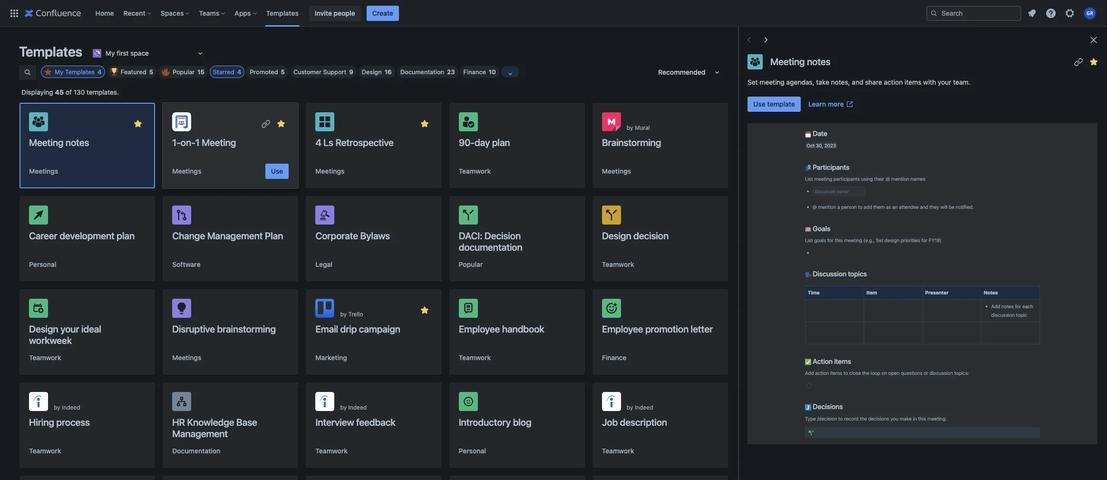 Task type: vqa. For each thing, say whether or not it's contained in the screenshot.
ITSM known errors Itsm
no



Task type: describe. For each thing, give the bounding box(es) containing it.
design for design your ideal workweek
[[29, 324, 58, 335]]

career
[[29, 230, 57, 241]]

campaign
[[359, 324, 401, 335]]

by mural
[[627, 124, 650, 131]]

popular button
[[459, 260, 483, 269]]

decision
[[634, 230, 669, 241]]

introductory
[[459, 417, 511, 428]]

0 vertical spatial notes
[[808, 56, 831, 67]]

personal button for career development plan
[[29, 260, 56, 269]]

mural
[[635, 124, 650, 131]]

unstar meeting notes image
[[1089, 56, 1100, 67]]

hiring process
[[29, 417, 90, 428]]

15
[[198, 68, 205, 76]]

starred 4
[[213, 68, 242, 76]]

templates inside global element
[[266, 9, 299, 17]]

process
[[56, 417, 90, 428]]

0 horizontal spatial share link image
[[261, 118, 272, 129]]

next template image
[[761, 34, 772, 46]]

corporate bylaws
[[316, 230, 390, 241]]

unstar 4 ls retrospective image
[[419, 118, 431, 129]]

employee for employee handbook
[[459, 324, 500, 335]]

drip
[[341, 324, 357, 335]]

your inside design your ideal workweek
[[61, 324, 79, 335]]

1 horizontal spatial 4
[[237, 68, 242, 76]]

recommended button
[[653, 65, 729, 80]]

ideal
[[81, 324, 101, 335]]

people
[[334, 9, 355, 17]]

2 5 from the left
[[281, 68, 285, 76]]

1 horizontal spatial your
[[939, 78, 952, 86]]

displaying 45 of 130 templates.
[[21, 88, 119, 96]]

4 for 4 ls retrospective
[[316, 137, 322, 148]]

teamwork for 90-day plan
[[459, 167, 491, 175]]

decision
[[485, 230, 521, 241]]

banner containing home
[[0, 0, 1108, 27]]

learn more link
[[803, 97, 860, 112]]

create
[[373, 9, 394, 17]]

daci: decision documentation
[[459, 230, 523, 253]]

more
[[829, 100, 845, 108]]

learn
[[809, 100, 827, 108]]

45
[[55, 88, 64, 96]]

by for interview feedback
[[341, 404, 347, 411]]

search image
[[931, 9, 939, 17]]

recent
[[124, 9, 146, 17]]

by indeed for feedback
[[341, 404, 367, 411]]

10
[[489, 68, 496, 76]]

plan for 90-day plan
[[492, 137, 510, 148]]

0 horizontal spatial meeting
[[29, 137, 63, 148]]

finance for finance 10
[[464, 68, 486, 76]]

teamwork button for interview feedback
[[316, 446, 348, 456]]

1-on-1 meeting
[[172, 137, 236, 148]]

0 vertical spatial share link image
[[1074, 56, 1085, 67]]

promotion
[[646, 324, 689, 335]]

bylaws
[[361, 230, 390, 241]]

indeed for process
[[62, 404, 80, 411]]

by indeed for description
[[627, 404, 654, 411]]

agendas,
[[787, 78, 815, 86]]

design for design decision
[[602, 230, 632, 241]]

displaying
[[21, 88, 53, 96]]

use template button
[[748, 97, 801, 112]]

template
[[768, 100, 796, 108]]

share
[[866, 78, 883, 86]]

starred
[[213, 68, 235, 76]]

templates.
[[87, 88, 119, 96]]

use button
[[265, 164, 289, 179]]

recent button
[[121, 5, 155, 21]]

of
[[66, 88, 72, 96]]

set meeting agendas, take notes, and share action items with your team.
[[748, 78, 971, 86]]

spaces button
[[158, 5, 193, 21]]

featured
[[121, 68, 146, 76]]

1 vertical spatial popular
[[459, 260, 483, 268]]

by for job description
[[627, 404, 634, 411]]

create link
[[367, 5, 399, 21]]

customer
[[294, 68, 322, 76]]

personal for career development plan
[[29, 260, 56, 268]]

unstar 1-on-1 meeting image
[[276, 118, 287, 129]]

my templates
[[55, 68, 95, 76]]

Document owner field
[[814, 187, 865, 196]]

blog
[[513, 417, 532, 428]]

personal button for introductory blog
[[459, 446, 486, 456]]

workweek
[[29, 335, 72, 346]]

my first space
[[106, 49, 149, 57]]

learn more
[[809, 100, 845, 108]]

indeed for description
[[635, 404, 654, 411]]

interview
[[316, 417, 354, 428]]

open search bar image
[[24, 69, 31, 76]]

design your ideal workweek
[[29, 324, 101, 346]]

on-
[[181, 137, 195, 148]]

meetings button for brainstorming
[[172, 353, 201, 363]]

meetings for brainstorming
[[172, 354, 201, 362]]

first
[[117, 49, 129, 57]]

home
[[95, 9, 114, 17]]

email
[[316, 324, 338, 335]]

introductory blog
[[459, 417, 532, 428]]

help icon image
[[1046, 7, 1058, 19]]

retrospective
[[336, 137, 394, 148]]

documentation
[[459, 242, 523, 253]]

9
[[349, 68, 354, 76]]

2 horizontal spatial meeting
[[771, 56, 805, 67]]

and
[[853, 78, 864, 86]]

teamwork button for 90-day plan
[[459, 167, 491, 176]]

documentation 23
[[401, 68, 455, 76]]

personal for introductory blog
[[459, 447, 486, 455]]

2 vertical spatial templates
[[65, 68, 95, 76]]

letter
[[691, 324, 713, 335]]

hr knowledge base management
[[172, 417, 257, 439]]

plan
[[265, 230, 283, 241]]

trello
[[349, 311, 363, 318]]

meetings button for notes
[[29, 167, 58, 176]]

set
[[748, 78, 758, 86]]

take
[[817, 78, 830, 86]]

unstar meeting notes image
[[132, 118, 144, 129]]

0 vertical spatial management
[[207, 230, 263, 241]]



Task type: locate. For each thing, give the bounding box(es) containing it.
2 employee from the left
[[602, 324, 644, 335]]

email drip campaign
[[316, 324, 401, 335]]

1 employee from the left
[[459, 324, 500, 335]]

by for brainstorming
[[627, 124, 634, 131]]

share link image left unstar meeting notes image
[[1074, 56, 1085, 67]]

documentation for documentation 23
[[401, 68, 445, 76]]

teamwork button
[[459, 167, 491, 176], [602, 260, 635, 269], [29, 353, 61, 363], [459, 353, 491, 363], [29, 446, 61, 456], [316, 446, 348, 456], [602, 446, 635, 456]]

spaces
[[161, 9, 184, 17]]

your left ideal
[[61, 324, 79, 335]]

by indeed up description
[[627, 404, 654, 411]]

2 vertical spatial design
[[29, 324, 58, 335]]

templates
[[266, 9, 299, 17], [19, 43, 82, 59], [65, 68, 95, 76]]

daci:
[[459, 230, 483, 241]]

templates up 130
[[65, 68, 95, 76]]

1 vertical spatial design
[[602, 230, 632, 241]]

by indeed up process
[[54, 404, 80, 411]]

unstar email drip campaign image
[[419, 305, 431, 316]]

meetings button
[[29, 167, 58, 176], [172, 167, 201, 176], [316, 167, 345, 176], [602, 167, 632, 176], [172, 353, 201, 363]]

teamwork down day
[[459, 167, 491, 175]]

apps button
[[232, 5, 261, 21]]

1 horizontal spatial notes
[[808, 56, 831, 67]]

1 by indeed from the left
[[54, 404, 80, 411]]

5 right featured
[[149, 68, 153, 76]]

global element
[[6, 0, 925, 26]]

open image
[[195, 48, 206, 59]]

use for use template
[[754, 100, 766, 108]]

employee up finance button
[[602, 324, 644, 335]]

1 vertical spatial documentation
[[172, 447, 221, 455]]

teamwork button down design decision
[[602, 260, 635, 269]]

change management plan
[[172, 230, 283, 241]]

0 vertical spatial personal button
[[29, 260, 56, 269]]

0 horizontal spatial personal button
[[29, 260, 56, 269]]

1 vertical spatial notes
[[66, 137, 89, 148]]

5
[[149, 68, 153, 76], [281, 68, 285, 76]]

previous template image
[[744, 34, 755, 46]]

management inside hr knowledge base management
[[172, 428, 228, 439]]

0 vertical spatial use
[[754, 100, 766, 108]]

3 indeed from the left
[[635, 404, 654, 411]]

recommended
[[659, 68, 706, 76]]

software button
[[172, 260, 201, 269]]

0 horizontal spatial use
[[271, 167, 283, 175]]

1 vertical spatial personal
[[459, 447, 486, 455]]

2 horizontal spatial by indeed
[[627, 404, 654, 411]]

1 vertical spatial use
[[271, 167, 283, 175]]

by indeed up interview feedback
[[341, 404, 367, 411]]

customer support 9
[[294, 68, 354, 76]]

more categories image
[[505, 68, 516, 79]]

1
[[195, 137, 200, 148]]

0 horizontal spatial 4
[[98, 68, 102, 76]]

teamwork button for design your ideal workweek
[[29, 353, 61, 363]]

2 by indeed from the left
[[341, 404, 367, 411]]

teamwork for employee handbook
[[459, 354, 491, 362]]

0 horizontal spatial popular
[[173, 68, 195, 76]]

teamwork down job
[[602, 447, 635, 455]]

meeting
[[771, 56, 805, 67], [29, 137, 63, 148], [202, 137, 236, 148]]

development
[[60, 230, 115, 241]]

notification icon image
[[1027, 7, 1039, 19]]

indeed for feedback
[[349, 404, 367, 411]]

3 by indeed from the left
[[627, 404, 654, 411]]

1 vertical spatial personal button
[[459, 446, 486, 456]]

popular
[[173, 68, 195, 76], [459, 260, 483, 268]]

by left trello
[[341, 311, 347, 318]]

design left 16
[[362, 68, 382, 76]]

promoted
[[250, 68, 278, 76]]

legal button
[[316, 260, 333, 269]]

popular left 15
[[173, 68, 195, 76]]

0 horizontal spatial notes
[[66, 137, 89, 148]]

2 horizontal spatial design
[[602, 230, 632, 241]]

meetings
[[29, 167, 58, 175], [172, 167, 201, 175], [316, 167, 345, 175], [602, 167, 632, 175], [172, 354, 201, 362]]

finance for finance
[[602, 354, 627, 362]]

use down unstar 1-on-1 meeting icon at top
[[271, 167, 283, 175]]

indeed up process
[[62, 404, 80, 411]]

90-
[[459, 137, 475, 148]]

teamwork for interview feedback
[[316, 447, 348, 455]]

0 vertical spatial personal
[[29, 260, 56, 268]]

teamwork button for job description
[[602, 446, 635, 456]]

my up 45
[[55, 68, 63, 76]]

5 right promoted on the top left
[[281, 68, 285, 76]]

with
[[924, 78, 937, 86]]

teamwork button down employee handbook
[[459, 353, 491, 363]]

0 horizontal spatial 5
[[149, 68, 153, 76]]

use for use
[[271, 167, 283, 175]]

notes
[[808, 56, 831, 67], [66, 137, 89, 148]]

indeed up interview feedback
[[349, 404, 367, 411]]

hiring
[[29, 417, 54, 428]]

documentation button
[[172, 446, 221, 456]]

by for email drip campaign
[[341, 311, 347, 318]]

0 vertical spatial templates
[[266, 9, 299, 17]]

design 16
[[362, 68, 392, 76]]

brainstorming
[[217, 324, 276, 335]]

items
[[905, 78, 922, 86]]

design left decision
[[602, 230, 632, 241]]

0 vertical spatial meeting notes
[[771, 56, 831, 67]]

1 vertical spatial meeting notes
[[29, 137, 89, 148]]

0 vertical spatial documentation
[[401, 68, 445, 76]]

1 horizontal spatial meeting
[[202, 137, 236, 148]]

teamwork down workweek at bottom left
[[29, 354, 61, 362]]

1 horizontal spatial 5
[[281, 68, 285, 76]]

employee promotion letter
[[602, 324, 713, 335]]

handbook
[[502, 324, 545, 335]]

popular down documentation
[[459, 260, 483, 268]]

0 horizontal spatial my
[[55, 68, 63, 76]]

0 horizontal spatial plan
[[117, 230, 135, 241]]

share link image left unstar 1-on-1 meeting icon at top
[[261, 118, 272, 129]]

1 horizontal spatial my
[[106, 49, 115, 57]]

teamwork button for employee handbook
[[459, 353, 491, 363]]

by up interview
[[341, 404, 347, 411]]

1 horizontal spatial employee
[[602, 324, 644, 335]]

teamwork for job description
[[602, 447, 635, 455]]

job
[[602, 417, 618, 428]]

personal button down career
[[29, 260, 56, 269]]

teamwork down hiring
[[29, 447, 61, 455]]

plan right the development
[[117, 230, 135, 241]]

personal down career
[[29, 260, 56, 268]]

share link image
[[1074, 56, 1085, 67], [261, 118, 272, 129]]

teamwork button for design decision
[[602, 260, 635, 269]]

design up workweek at bottom left
[[29, 324, 58, 335]]

invite people
[[315, 9, 355, 17]]

1 vertical spatial templates
[[19, 43, 82, 59]]

your
[[939, 78, 952, 86], [61, 324, 79, 335]]

team.
[[954, 78, 971, 86]]

1 horizontal spatial popular
[[459, 260, 483, 268]]

1 horizontal spatial personal button
[[459, 446, 486, 456]]

disruptive brainstorming
[[172, 324, 276, 335]]

design inside design your ideal workweek
[[29, 324, 58, 335]]

use left template
[[754, 100, 766, 108]]

home link
[[93, 5, 117, 21]]

teamwork button down hiring
[[29, 446, 61, 456]]

0 vertical spatial plan
[[492, 137, 510, 148]]

personal button down introductory
[[459, 446, 486, 456]]

plan
[[492, 137, 510, 148], [117, 230, 135, 241]]

by for hiring process
[[54, 404, 60, 411]]

1 indeed from the left
[[62, 404, 80, 411]]

1 vertical spatial share link image
[[261, 118, 272, 129]]

0 horizontal spatial finance
[[464, 68, 486, 76]]

1 horizontal spatial finance
[[602, 354, 627, 362]]

1 horizontal spatial by indeed
[[341, 404, 367, 411]]

disruptive
[[172, 324, 215, 335]]

teamwork button down interview
[[316, 446, 348, 456]]

plan for career development plan
[[117, 230, 135, 241]]

your right "with"
[[939, 78, 952, 86]]

marketing
[[316, 354, 347, 362]]

meeting
[[760, 78, 785, 86]]

1 vertical spatial plan
[[117, 230, 135, 241]]

design decision
[[602, 230, 669, 241]]

base
[[237, 417, 257, 428]]

1 vertical spatial my
[[55, 68, 63, 76]]

teamwork button down day
[[459, 167, 491, 176]]

0 horizontal spatial meeting notes
[[29, 137, 89, 148]]

0 horizontal spatial by indeed
[[54, 404, 80, 411]]

teamwork down interview
[[316, 447, 348, 455]]

23
[[447, 68, 455, 76]]

use template
[[754, 100, 796, 108]]

personal down introductory
[[459, 447, 486, 455]]

4 ls retrospective
[[316, 137, 394, 148]]

0 horizontal spatial design
[[29, 324, 58, 335]]

management
[[207, 230, 263, 241], [172, 428, 228, 439]]

1 5 from the left
[[149, 68, 153, 76]]

1 horizontal spatial design
[[362, 68, 382, 76]]

description
[[620, 417, 668, 428]]

close image
[[1089, 34, 1100, 46]]

1 horizontal spatial personal
[[459, 447, 486, 455]]

meeting notes
[[771, 56, 831, 67], [29, 137, 89, 148]]

knowledge
[[187, 417, 234, 428]]

0 horizontal spatial indeed
[[62, 404, 80, 411]]

hr
[[172, 417, 185, 428]]

1 vertical spatial your
[[61, 324, 79, 335]]

16
[[385, 68, 392, 76]]

teamwork for hiring process
[[29, 447, 61, 455]]

2 horizontal spatial 4
[[316, 137, 322, 148]]

4 for 4
[[98, 68, 102, 76]]

4
[[98, 68, 102, 76], [237, 68, 242, 76], [316, 137, 322, 148]]

4 left ls on the left of page
[[316, 137, 322, 148]]

2 indeed from the left
[[349, 404, 367, 411]]

0 horizontal spatial employee
[[459, 324, 500, 335]]

4 right starred on the left top of page
[[237, 68, 242, 76]]

Search field
[[927, 5, 1022, 21]]

appswitcher icon image
[[9, 7, 20, 19]]

0 horizontal spatial personal
[[29, 260, 56, 268]]

my
[[106, 49, 115, 57], [55, 68, 63, 76]]

by indeed for process
[[54, 404, 80, 411]]

0 vertical spatial finance
[[464, 68, 486, 76]]

0 vertical spatial my
[[106, 49, 115, 57]]

1 horizontal spatial share link image
[[1074, 56, 1085, 67]]

1 horizontal spatial documentation
[[401, 68, 445, 76]]

interview feedback
[[316, 417, 396, 428]]

action
[[885, 78, 904, 86]]

teamwork down design decision
[[602, 260, 635, 268]]

by up "hiring process"
[[54, 404, 60, 411]]

support
[[323, 68, 347, 76]]

0 vertical spatial design
[[362, 68, 382, 76]]

templates up open search bar image
[[19, 43, 82, 59]]

notes,
[[832, 78, 851, 86]]

1 vertical spatial finance
[[602, 354, 627, 362]]

by
[[627, 124, 634, 131], [341, 311, 347, 318], [54, 404, 60, 411], [341, 404, 347, 411], [627, 404, 634, 411]]

0 horizontal spatial documentation
[[172, 447, 221, 455]]

4 up templates.
[[98, 68, 102, 76]]

teamwork button down job
[[602, 446, 635, 456]]

teamwork for design your ideal workweek
[[29, 354, 61, 362]]

invite
[[315, 9, 332, 17]]

confluence image
[[25, 7, 81, 19], [25, 7, 81, 19]]

2 horizontal spatial indeed
[[635, 404, 654, 411]]

employee left the handbook
[[459, 324, 500, 335]]

0 horizontal spatial your
[[61, 324, 79, 335]]

brainstorming
[[602, 137, 662, 148]]

documentation for documentation
[[172, 447, 221, 455]]

design
[[362, 68, 382, 76], [602, 230, 632, 241], [29, 324, 58, 335]]

finance 10
[[464, 68, 496, 76]]

my for my first space
[[106, 49, 115, 57]]

corporate
[[316, 230, 358, 241]]

teamwork button for hiring process
[[29, 446, 61, 456]]

0 vertical spatial popular
[[173, 68, 195, 76]]

meetings button for ls
[[316, 167, 345, 176]]

invite people button
[[309, 5, 361, 21]]

indeed up description
[[635, 404, 654, 411]]

documentation down hr knowledge base management
[[172, 447, 221, 455]]

my left first at the top of page
[[106, 49, 115, 57]]

space
[[131, 49, 149, 57]]

documentation left 23
[[401, 68, 445, 76]]

day
[[475, 137, 490, 148]]

meetings for ls
[[316, 167, 345, 175]]

meetings for notes
[[29, 167, 58, 175]]

1 horizontal spatial indeed
[[349, 404, 367, 411]]

teamwork for design decision
[[602, 260, 635, 268]]

banner
[[0, 0, 1108, 27]]

teams
[[199, 9, 220, 17]]

my for my templates
[[55, 68, 63, 76]]

employee handbook
[[459, 324, 545, 335]]

feedback
[[357, 417, 396, 428]]

career development plan
[[29, 230, 135, 241]]

employee for employee promotion letter
[[602, 324, 644, 335]]

teamwork button down workweek at bottom left
[[29, 353, 61, 363]]

0 vertical spatial your
[[939, 78, 952, 86]]

plan right day
[[492, 137, 510, 148]]

teamwork down employee handbook
[[459, 354, 491, 362]]

1 horizontal spatial plan
[[492, 137, 510, 148]]

design for design 16
[[362, 68, 382, 76]]

by left "mural"
[[627, 124, 634, 131]]

management down knowledge
[[172, 428, 228, 439]]

templates right 'apps' popup button
[[266, 9, 299, 17]]

130
[[74, 88, 85, 96]]

by up the 'job description'
[[627, 404, 634, 411]]

1 horizontal spatial use
[[754, 100, 766, 108]]

settings icon image
[[1065, 7, 1077, 19]]

software
[[172, 260, 201, 268]]

1 vertical spatial management
[[172, 428, 228, 439]]

1 horizontal spatial meeting notes
[[771, 56, 831, 67]]

management left plan
[[207, 230, 263, 241]]

by indeed
[[54, 404, 80, 411], [341, 404, 367, 411], [627, 404, 654, 411]]



